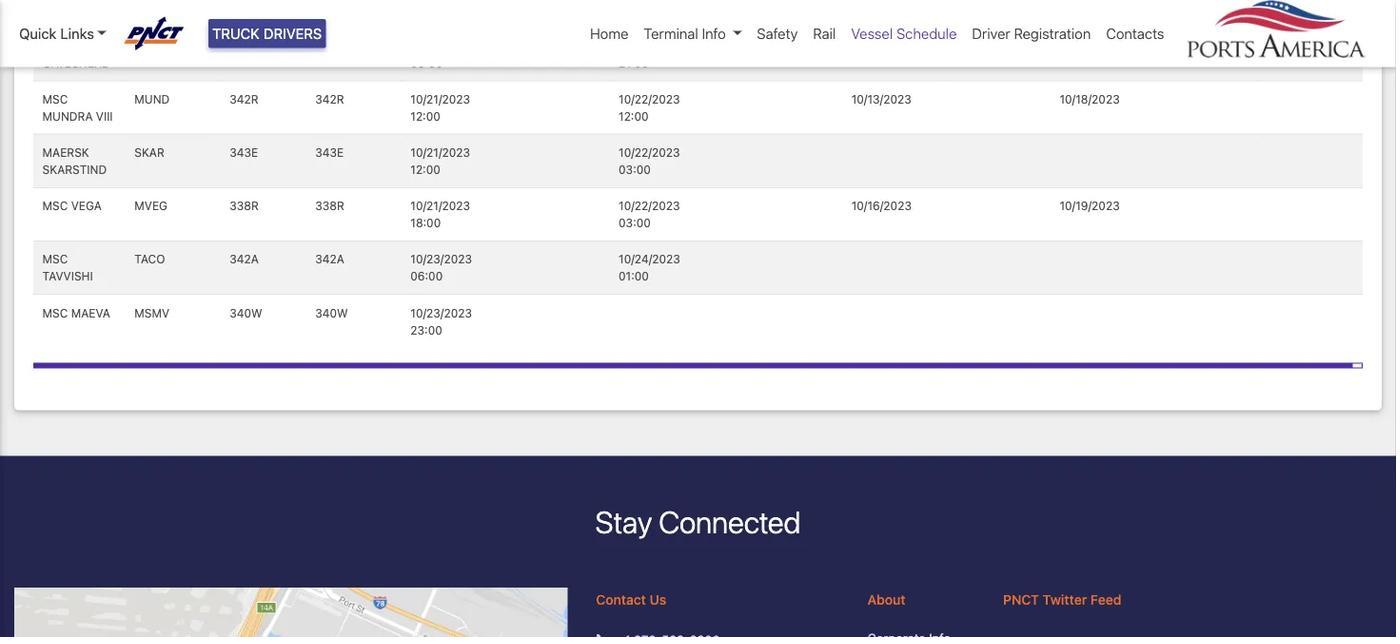 Task type: describe. For each thing, give the bounding box(es) containing it.
12:00 for 10/22/2023 03:00
[[411, 163, 441, 176]]

driver registration
[[972, 25, 1091, 42]]

msc tavvishi
[[42, 253, 93, 283]]

skarstind
[[42, 163, 107, 176]]

about
[[868, 592, 906, 608]]

12:00 inside 10/22/2023 12:00
[[619, 110, 649, 123]]

msmv
[[135, 306, 169, 320]]

maersk skarstind
[[42, 146, 107, 176]]

connected
[[659, 504, 801, 540]]

maersk gateshead
[[42, 39, 110, 69]]

msc mundra viii
[[42, 92, 113, 123]]

03:00 for 10/21/2023 18:00
[[619, 216, 651, 230]]

340w 06:00
[[315, 39, 443, 69]]

driver
[[972, 25, 1011, 42]]

18:00
[[411, 216, 441, 230]]

10/21/2023 21:00
[[619, 39, 679, 69]]

10/23/2023 for 06:00
[[411, 253, 472, 266]]

quick links link
[[19, 23, 106, 44]]

10/23/2023 23:00
[[411, 306, 472, 337]]

01:00
[[619, 270, 649, 283]]

vega
[[71, 199, 102, 213]]

mveg
[[135, 199, 168, 213]]

10/24/2023 01:00
[[619, 253, 680, 283]]

vessel schedule
[[851, 25, 957, 42]]

links
[[60, 25, 94, 42]]

skar
[[135, 146, 164, 159]]

mund
[[135, 92, 170, 106]]

mundra
[[42, 110, 93, 123]]

safety
[[757, 25, 798, 42]]

contact
[[596, 592, 646, 608]]

stay connected
[[595, 504, 801, 540]]

quick links
[[19, 25, 94, 42]]

contacts link
[[1099, 15, 1172, 52]]

10/22/2023 03:00 for 10/21/2023 12:00
[[619, 146, 680, 176]]

1 338r from the left
[[230, 199, 259, 213]]

truck drivers link
[[208, 19, 326, 48]]

10/23/2023 06:00
[[411, 253, 472, 283]]

home
[[590, 25, 629, 42]]

taco
[[135, 253, 165, 266]]

10/18/2023
[[1060, 92, 1120, 106]]

contacts
[[1106, 25, 1165, 42]]

msc for msc tavvishi
[[42, 253, 68, 266]]

10/21/2023 18:00
[[411, 199, 470, 230]]

340w inside 340w 06:00
[[315, 39, 348, 52]]

2 343e from the left
[[315, 146, 344, 159]]

msc vega
[[42, 199, 102, 213]]

terminal info link
[[636, 15, 749, 52]]

06:00 for 340w 06:00
[[411, 56, 443, 69]]

2 342r from the left
[[315, 92, 344, 106]]

10/21/2023 up the 21:00 on the left top
[[619, 39, 679, 52]]

terminal info
[[644, 25, 726, 42]]

2 338r from the left
[[315, 199, 344, 213]]

03:00 for 10/21/2023 12:00
[[619, 163, 651, 176]]

gateshead
[[42, 56, 110, 69]]

terminal
[[644, 25, 698, 42]]



Task type: vqa. For each thing, say whether or not it's contained in the screenshot.
01:00
yes



Task type: locate. For each thing, give the bounding box(es) containing it.
10/22/2023 03:00 for 10/21/2023 18:00
[[619, 199, 680, 230]]

0 vertical spatial 03:00
[[619, 163, 651, 176]]

msc
[[42, 92, 68, 106], [42, 199, 68, 213], [42, 253, 68, 266], [42, 306, 68, 320]]

msc maeva
[[42, 306, 110, 320]]

10/22/2023
[[619, 92, 680, 106], [619, 146, 680, 159], [619, 199, 680, 213]]

10/22/2023 down 10/22/2023 12:00
[[619, 146, 680, 159]]

msc inside msc mundra viii
[[42, 92, 68, 106]]

1 10/21/2023 12:00 from the top
[[411, 92, 470, 123]]

msc for msc maeva
[[42, 306, 68, 320]]

10/21/2023 up 10/21/2023 18:00
[[411, 146, 470, 159]]

340w
[[230, 39, 262, 52], [315, 39, 348, 52], [230, 306, 262, 320], [315, 306, 348, 320]]

2 vertical spatial 10/22/2023
[[619, 199, 680, 213]]

vessel
[[851, 25, 893, 42]]

1 vertical spatial 10/21/2023 12:00
[[411, 146, 470, 176]]

23:00
[[411, 323, 442, 337]]

342a
[[230, 253, 259, 266], [315, 253, 344, 266]]

contact us
[[596, 592, 667, 608]]

06:00 inside 10/23/2023 06:00
[[411, 270, 443, 283]]

10/24/2023
[[619, 253, 680, 266]]

10/21/2023 12:00 up 10/21/2023 18:00
[[411, 146, 470, 176]]

10/22/2023 down the 21:00 on the left top
[[619, 92, 680, 106]]

safety link
[[749, 15, 806, 52]]

1 vertical spatial 10/23/2023
[[411, 306, 472, 320]]

10/13/2023
[[852, 92, 912, 106]]

0 horizontal spatial 342a
[[230, 253, 259, 266]]

msc inside the msc tavvishi
[[42, 253, 68, 266]]

06:00 for 10/23/2023 06:00
[[411, 270, 443, 283]]

1 maersk from the top
[[42, 39, 89, 52]]

338r
[[230, 199, 259, 213], [315, 199, 344, 213]]

drivers
[[264, 25, 322, 42]]

schedule
[[897, 25, 957, 42]]

1 vertical spatial 03:00
[[619, 216, 651, 230]]

10/21/2023 12:00 down 340w 06:00
[[411, 92, 470, 123]]

0 horizontal spatial 338r
[[230, 199, 259, 213]]

pnct twitter feed
[[1003, 592, 1122, 608]]

info
[[702, 25, 726, 42]]

0 horizontal spatial 343e
[[230, 146, 258, 159]]

10/22/2023 for 10/16/2023
[[619, 199, 680, 213]]

10/21/2023
[[619, 39, 679, 52], [411, 92, 470, 106], [411, 146, 470, 159], [411, 199, 470, 213]]

10/22/2023 up 10/24/2023
[[619, 199, 680, 213]]

2 342a from the left
[[315, 253, 344, 266]]

2 10/23/2023 from the top
[[411, 306, 472, 320]]

1 vertical spatial 10/22/2023
[[619, 146, 680, 159]]

maeva
[[71, 306, 110, 320]]

maersk up skarstind
[[42, 146, 89, 159]]

10/21/2023 for 342r
[[411, 92, 470, 106]]

12:00 down 340w 06:00
[[411, 110, 441, 123]]

10/22/2023 12:00
[[619, 92, 680, 123]]

home link
[[583, 15, 636, 52]]

10/16/2023
[[852, 199, 912, 213]]

vessel schedule link
[[844, 15, 965, 52]]

pnct
[[1003, 592, 1039, 608]]

0 vertical spatial 10/21/2023 12:00
[[411, 92, 470, 123]]

tavvishi
[[42, 270, 93, 283]]

0 vertical spatial 10/23/2023
[[411, 253, 472, 266]]

10/22/2023 03:00
[[619, 146, 680, 176], [619, 199, 680, 230]]

10/21/2023 down 340w 06:00
[[411, 92, 470, 106]]

mghe340w
[[135, 39, 201, 52]]

registration
[[1014, 25, 1091, 42]]

10/21/2023 up 18:00
[[411, 199, 470, 213]]

0 vertical spatial maersk
[[42, 39, 89, 52]]

2 maersk from the top
[[42, 146, 89, 159]]

3 10/22/2023 from the top
[[619, 199, 680, 213]]

1 msc from the top
[[42, 92, 68, 106]]

0 vertical spatial 06:00
[[411, 56, 443, 69]]

msc left maeva
[[42, 306, 68, 320]]

0 vertical spatial 10/22/2023
[[619, 92, 680, 106]]

1 vertical spatial 10/22/2023 03:00
[[619, 199, 680, 230]]

1 horizontal spatial 343e
[[315, 146, 344, 159]]

06:00 inside 340w 06:00
[[411, 56, 443, 69]]

msc for msc mundra viii
[[42, 92, 68, 106]]

10/21/2023 12:00 for 342r
[[411, 92, 470, 123]]

343e
[[230, 146, 258, 159], [315, 146, 344, 159]]

2 10/22/2023 03:00 from the top
[[619, 199, 680, 230]]

stay
[[595, 504, 652, 540]]

10/19/2023
[[1060, 199, 1120, 213]]

1 horizontal spatial 342r
[[315, 92, 344, 106]]

1 horizontal spatial 342a
[[315, 253, 344, 266]]

1 03:00 from the top
[[619, 163, 651, 176]]

maersk inside the maersk skarstind
[[42, 146, 89, 159]]

10/23/2023 up 23:00
[[411, 306, 472, 320]]

msc for msc vega
[[42, 199, 68, 213]]

10/23/2023
[[411, 253, 472, 266], [411, 306, 472, 320]]

2 06:00 from the top
[[411, 270, 443, 283]]

4 msc from the top
[[42, 306, 68, 320]]

2 msc from the top
[[42, 199, 68, 213]]

10/21/2023 for 338r
[[411, 199, 470, 213]]

10/22/2023 03:00 down 10/22/2023 12:00
[[619, 146, 680, 176]]

10/21/2023 12:00 for 343e
[[411, 146, 470, 176]]

msc up tavvishi
[[42, 253, 68, 266]]

10/21/2023 12:00
[[411, 92, 470, 123], [411, 146, 470, 176]]

truck
[[212, 25, 260, 42]]

1 10/22/2023 from the top
[[619, 92, 680, 106]]

10/21/2023 for 343e
[[411, 146, 470, 159]]

21:00
[[619, 56, 649, 69]]

03:00 down 10/22/2023 12:00
[[619, 163, 651, 176]]

1 vertical spatial 06:00
[[411, 270, 443, 283]]

3 msc from the top
[[42, 253, 68, 266]]

12:00
[[411, 110, 441, 123], [619, 110, 649, 123], [411, 163, 441, 176]]

0 vertical spatial 10/22/2023 03:00
[[619, 146, 680, 176]]

msc left the vega
[[42, 199, 68, 213]]

10/22/2023 for 10/13/2023
[[619, 92, 680, 106]]

truck drivers
[[212, 25, 322, 42]]

maersk inside maersk gateshead
[[42, 39, 89, 52]]

342r
[[230, 92, 259, 106], [315, 92, 344, 106]]

1 horizontal spatial 338r
[[315, 199, 344, 213]]

1 10/22/2023 03:00 from the top
[[619, 146, 680, 176]]

0 horizontal spatial 342r
[[230, 92, 259, 106]]

viii
[[96, 110, 113, 123]]

rail link
[[806, 15, 844, 52]]

us
[[650, 592, 667, 608]]

maersk
[[42, 39, 89, 52], [42, 146, 89, 159]]

2 03:00 from the top
[[619, 216, 651, 230]]

1 343e from the left
[[230, 146, 258, 159]]

msc up mundra
[[42, 92, 68, 106]]

12:00 for 10/22/2023 12:00
[[411, 110, 441, 123]]

maersk for maersk skarstind
[[42, 146, 89, 159]]

2 10/22/2023 from the top
[[619, 146, 680, 159]]

03:00 up 10/24/2023
[[619, 216, 651, 230]]

2 10/21/2023 12:00 from the top
[[411, 146, 470, 176]]

driver registration link
[[965, 15, 1099, 52]]

10/23/2023 down 18:00
[[411, 253, 472, 266]]

10/23/2023 for 23:00
[[411, 306, 472, 320]]

feed
[[1091, 592, 1122, 608]]

rail
[[813, 25, 836, 42]]

03:00
[[619, 163, 651, 176], [619, 216, 651, 230]]

maersk for maersk gateshead
[[42, 39, 89, 52]]

1 10/23/2023 from the top
[[411, 253, 472, 266]]

10/22/2023 03:00 up 10/24/2023
[[619, 199, 680, 230]]

quick
[[19, 25, 57, 42]]

twitter
[[1043, 592, 1087, 608]]

1 06:00 from the top
[[411, 56, 443, 69]]

1 342a from the left
[[230, 253, 259, 266]]

342r down 340w 06:00
[[315, 92, 344, 106]]

12:00 up 10/21/2023 18:00
[[411, 163, 441, 176]]

1 vertical spatial maersk
[[42, 146, 89, 159]]

maersk up gateshead
[[42, 39, 89, 52]]

342r down truck at the top left
[[230, 92, 259, 106]]

1 342r from the left
[[230, 92, 259, 106]]

06:00
[[411, 56, 443, 69], [411, 270, 443, 283]]

12:00 down the 21:00 on the left top
[[619, 110, 649, 123]]



